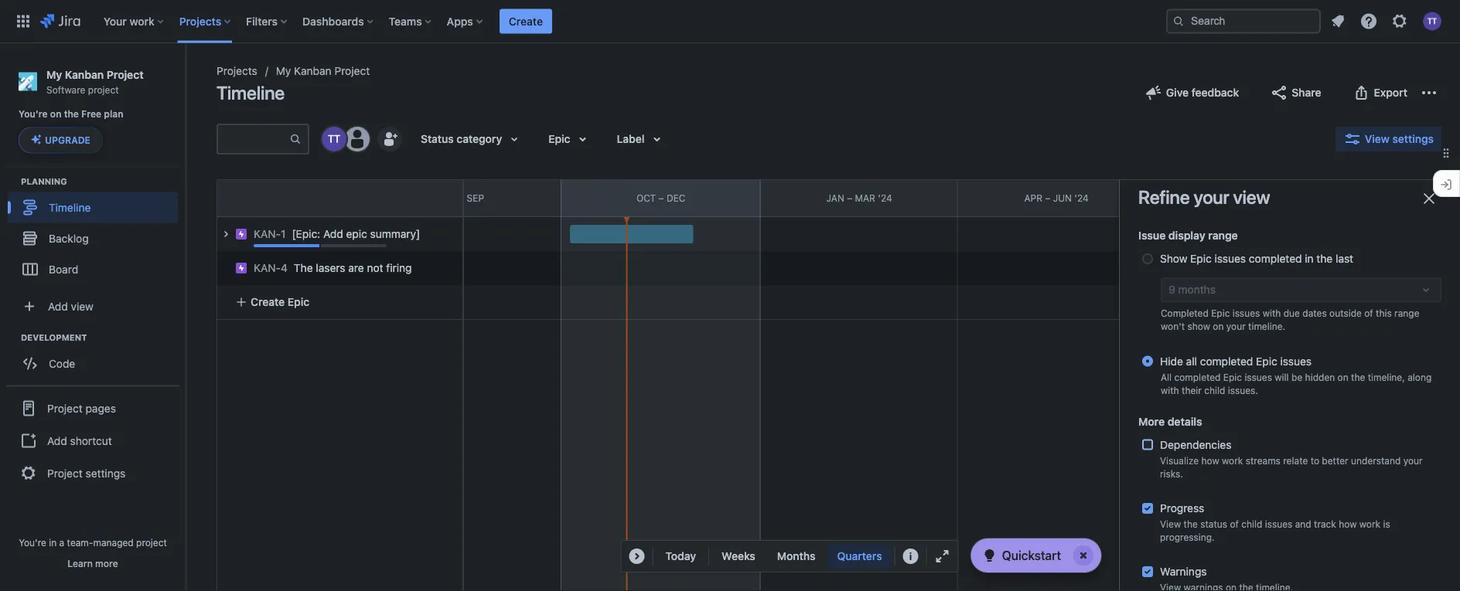 Task type: locate. For each thing, give the bounding box(es) containing it.
1 vertical spatial range
[[1395, 308, 1420, 319]]

dates
[[1303, 308, 1328, 319]]

row down kan-1 [epic: add epic summary]
[[209, 248, 463, 286]]

epic down the
[[288, 296, 310, 309]]

jul for jul – sep '24
[[1224, 193, 1242, 204]]

0 horizontal spatial kanban
[[65, 68, 104, 81]]

child
[[1205, 385, 1226, 396], [1242, 519, 1263, 530]]

more
[[1139, 415, 1165, 428]]

epic inside popup button
[[549, 133, 571, 145]]

1 vertical spatial settings
[[86, 467, 126, 480]]

5 – from the left
[[1244, 193, 1250, 204]]

jan
[[827, 193, 845, 204]]

how
[[1202, 455, 1220, 466], [1340, 519, 1358, 530]]

column header
[[165, 180, 362, 217]]

kan- for 1
[[254, 228, 281, 241]]

help image
[[1360, 12, 1379, 31]]

6 – from the left
[[1444, 193, 1449, 204]]

0 horizontal spatial work
[[130, 15, 155, 27]]

completed
[[1161, 308, 1209, 319]]

with inside "completed epic issues with due dates outside of this range won't show on your timeline."
[[1263, 308, 1282, 319]]

1 kan- from the top
[[254, 228, 281, 241]]

the
[[64, 109, 79, 120], [1317, 252, 1333, 265], [1352, 372, 1366, 382], [1184, 519, 1198, 530]]

work left streams
[[1223, 455, 1244, 466]]

add left the epic
[[323, 228, 343, 241]]

kanban for my kanban project
[[294, 65, 332, 77]]

1 vertical spatial kan-
[[254, 262, 281, 275]]

issue display range
[[1139, 229, 1239, 242]]

planning group
[[8, 175, 185, 290]]

0 horizontal spatial '24
[[878, 193, 893, 204]]

with down all
[[1161, 385, 1180, 396]]

0 vertical spatial create
[[509, 15, 543, 27]]

kanban for my kanban project software project
[[65, 68, 104, 81]]

create
[[509, 15, 543, 27], [251, 296, 285, 309]]

range right 'this'
[[1395, 308, 1420, 319]]

how inside dependencies visualize how work streams relate to better understand your risks.
[[1202, 455, 1220, 466]]

work inside your work popup button
[[130, 15, 155, 27]]

'24
[[878, 193, 893, 204], [1075, 193, 1089, 204], [1272, 193, 1286, 204]]

view inside add view popup button
[[71, 300, 94, 313]]

sep for jul – sep
[[467, 193, 484, 204]]

1 vertical spatial completed
[[1201, 355, 1254, 367]]

project
[[88, 84, 119, 95], [136, 538, 167, 549]]

last
[[1336, 252, 1354, 265]]

Search timeline text field
[[218, 125, 289, 153]]

epic left the 'label'
[[549, 133, 571, 145]]

the inside progress view the status of child issues and track how work is progressing.
[[1184, 519, 1198, 530]]

0 horizontal spatial view
[[71, 300, 94, 313]]

quickstart
[[1003, 549, 1062, 564]]

quarters
[[838, 551, 883, 563]]

of
[[1365, 308, 1374, 319], [1231, 519, 1239, 530]]

timeline,
[[1369, 372, 1406, 382]]

0 vertical spatial your
[[1194, 186, 1230, 208]]

are
[[348, 262, 364, 275]]

1 vertical spatial on
[[1214, 321, 1224, 332]]

2 jul from the left
[[1224, 193, 1242, 204]]

my right projects link
[[276, 65, 291, 77]]

timeline grid
[[165, 180, 1461, 592]]

view down the board "link"
[[71, 300, 94, 313]]

jul up issue display range
[[1224, 193, 1242, 204]]

epic
[[549, 133, 571, 145], [1191, 252, 1212, 265], [288, 296, 310, 309], [1212, 308, 1231, 319], [1257, 355, 1278, 367], [1224, 372, 1243, 382]]

1 horizontal spatial oct
[[1422, 193, 1441, 204]]

search image
[[1173, 15, 1185, 27]]

show child issues image
[[217, 225, 235, 244]]

my up software
[[46, 68, 62, 81]]

0 horizontal spatial sep
[[467, 193, 484, 204]]

add inside add shortcut button
[[47, 435, 67, 448]]

'24 right jun
[[1075, 193, 1089, 204]]

how right track
[[1340, 519, 1358, 530]]

the
[[294, 262, 313, 275]]

1 vertical spatial in
[[49, 538, 57, 549]]

the inside all completed epic issues will be hidden on the timeline, along with their child issues.
[[1352, 372, 1366, 382]]

2 vertical spatial your
[[1404, 455, 1423, 466]]

view down progress on the right
[[1161, 519, 1182, 530]]

project down dashboards dropdown button
[[335, 65, 370, 77]]

sep up 'show epic issues completed in the last'
[[1252, 193, 1270, 204]]

project down add shortcut
[[47, 467, 83, 480]]

settings
[[1393, 133, 1435, 145], [86, 467, 126, 480]]

cell inside timeline "grid"
[[217, 217, 463, 251]]

0 horizontal spatial timeline
[[49, 201, 91, 214]]

on right show
[[1214, 321, 1224, 332]]

kan- for 4
[[254, 262, 281, 275]]

1 horizontal spatial on
[[1214, 321, 1224, 332]]

– right jan
[[847, 193, 853, 204]]

work
[[130, 15, 155, 27], [1223, 455, 1244, 466], [1360, 519, 1381, 530]]

1 – from the left
[[459, 193, 464, 204]]

0 horizontal spatial of
[[1231, 519, 1239, 530]]

– down 'status category'
[[459, 193, 464, 204]]

how inside progress view the status of child issues and track how work is progressing.
[[1340, 519, 1358, 530]]

project right the managed
[[136, 538, 167, 549]]

unassigned image
[[345, 127, 370, 152]]

1 horizontal spatial range
[[1395, 308, 1420, 319]]

close image
[[1421, 189, 1439, 208]]

– for oct – dec
[[659, 193, 664, 204]]

status category button
[[412, 127, 533, 152]]

you're for you're on the free plan
[[19, 109, 48, 120]]

1 vertical spatial work
[[1223, 455, 1244, 466]]

'24 right mar
[[878, 193, 893, 204]]

kanban down dashboards
[[294, 65, 332, 77]]

display
[[1169, 229, 1206, 242]]

2 horizontal spatial '24
[[1272, 193, 1286, 204]]

project up plan
[[88, 84, 119, 95]]

1 horizontal spatial in
[[1306, 252, 1314, 265]]

–
[[459, 193, 464, 204], [659, 193, 664, 204], [847, 193, 853, 204], [1046, 193, 1051, 204], [1244, 193, 1250, 204], [1444, 193, 1449, 204]]

oct for oct – de
[[1422, 193, 1441, 204]]

group
[[6, 386, 180, 495]]

add inside cell
[[323, 228, 343, 241]]

my kanban project link
[[276, 62, 370, 80]]

of inside progress view the status of child issues and track how work is progressing.
[[1231, 519, 1239, 530]]

1 vertical spatial projects
[[217, 65, 258, 77]]

view settings
[[1366, 133, 1435, 145]]

2 horizontal spatial on
[[1338, 372, 1349, 382]]

work right your
[[130, 15, 155, 27]]

0 vertical spatial timeline
[[217, 82, 285, 104]]

0 vertical spatial how
[[1202, 455, 1220, 466]]

1 vertical spatial row
[[209, 248, 463, 286]]

issues up be
[[1281, 355, 1312, 367]]

your up issue display range
[[1194, 186, 1230, 208]]

0 vertical spatial completed
[[1250, 252, 1303, 265]]

enter full screen image
[[934, 548, 952, 566]]

teams
[[389, 15, 422, 27]]

column header inside timeline "grid"
[[165, 180, 362, 217]]

– left the "dec"
[[659, 193, 664, 204]]

0 horizontal spatial child
[[1205, 385, 1226, 396]]

create inside button
[[251, 296, 285, 309]]

1 epic image from the top
[[235, 228, 248, 241]]

0 vertical spatial with
[[1263, 308, 1282, 319]]

0 vertical spatial range
[[1209, 229, 1239, 242]]

0 vertical spatial add
[[323, 228, 343, 241]]

my for my kanban project software project
[[46, 68, 62, 81]]

progress
[[1161, 502, 1205, 515]]

3 '24 from the left
[[1272, 193, 1286, 204]]

1 vertical spatial how
[[1340, 519, 1358, 530]]

– right 'apr'
[[1046, 193, 1051, 204]]

0 vertical spatial kan-
[[254, 228, 281, 241]]

project up plan
[[107, 68, 144, 81]]

view settings image
[[1344, 130, 1362, 149]]

issues up the issues.
[[1245, 372, 1273, 382]]

view up 'show epic issues completed in the last'
[[1234, 186, 1271, 208]]

1 horizontal spatial with
[[1263, 308, 1282, 319]]

completed up the issues.
[[1201, 355, 1254, 367]]

kan- inside row
[[254, 262, 281, 275]]

your right understand
[[1404, 455, 1423, 466]]

work left is
[[1360, 519, 1381, 530]]

projects up sidebar navigation icon
[[179, 15, 221, 27]]

show
[[1188, 321, 1211, 332]]

settings inside popup button
[[1393, 133, 1435, 145]]

4 – from the left
[[1046, 193, 1051, 204]]

0 vertical spatial view
[[1366, 133, 1390, 145]]

with
[[1263, 308, 1282, 319], [1161, 385, 1180, 396]]

None radio
[[1143, 253, 1154, 264]]

jira image
[[40, 12, 80, 31], [40, 12, 80, 31]]

2 oct from the left
[[1422, 193, 1441, 204]]

1 horizontal spatial settings
[[1393, 133, 1435, 145]]

0 horizontal spatial how
[[1202, 455, 1220, 466]]

0 horizontal spatial project
[[88, 84, 119, 95]]

1 horizontal spatial timeline
[[217, 82, 285, 104]]

months button
[[768, 545, 825, 569]]

of left 'this'
[[1365, 308, 1374, 319]]

create right apps popup button
[[509, 15, 543, 27]]

of right status
[[1231, 519, 1239, 530]]

range
[[1209, 229, 1239, 242], [1395, 308, 1420, 319]]

1 horizontal spatial work
[[1223, 455, 1244, 466]]

backlog link
[[8, 223, 178, 254]]

1 vertical spatial child
[[1242, 519, 1263, 530]]

2 epic image from the top
[[235, 262, 248, 275]]

child right status
[[1242, 519, 1263, 530]]

kan-4 the lasers are not firing
[[254, 262, 412, 275]]

– for apr – jun '24
[[1046, 193, 1051, 204]]

settings image
[[1391, 12, 1410, 31]]

sep down status category dropdown button
[[467, 193, 484, 204]]

epic image
[[235, 228, 248, 241], [235, 262, 248, 275]]

1 vertical spatial project
[[136, 538, 167, 549]]

in left a
[[49, 538, 57, 549]]

0 vertical spatial you're
[[19, 109, 48, 120]]

1 horizontal spatial view
[[1366, 133, 1390, 145]]

2 you're from the top
[[19, 538, 46, 549]]

issue
[[1139, 229, 1166, 242]]

on right the hidden on the bottom of page
[[1338, 372, 1349, 382]]

export button
[[1344, 80, 1418, 105]]

0 vertical spatial view
[[1234, 186, 1271, 208]]

1 horizontal spatial '24
[[1075, 193, 1089, 204]]

label
[[617, 133, 645, 145]]

jan – mar '24
[[827, 193, 893, 204]]

you're up upgrade button
[[19, 109, 48, 120]]

1 vertical spatial timeline
[[49, 201, 91, 214]]

kan- up kan-4 'link'
[[254, 228, 281, 241]]

view right view settings icon
[[1366, 133, 1390, 145]]

2 vertical spatial completed
[[1175, 372, 1221, 382]]

appswitcher icon image
[[14, 12, 32, 31]]

primary element
[[9, 0, 1167, 43]]

0 vertical spatial of
[[1365, 308, 1374, 319]]

row
[[217, 180, 463, 217], [209, 248, 463, 286]]

weeks
[[722, 551, 756, 563]]

1 vertical spatial your
[[1227, 321, 1246, 332]]

1 horizontal spatial kanban
[[294, 65, 332, 77]]

add shortcut
[[47, 435, 112, 448]]

None radio
[[1143, 356, 1154, 367]]

kanban up software
[[65, 68, 104, 81]]

0 vertical spatial row
[[217, 180, 463, 217]]

1 vertical spatial of
[[1231, 519, 1239, 530]]

projects right sidebar navigation icon
[[217, 65, 258, 77]]

0 horizontal spatial oct
[[637, 193, 656, 204]]

epic image left kan-1 'link'
[[235, 228, 248, 241]]

2 vertical spatial work
[[1360, 519, 1381, 530]]

view
[[1366, 133, 1390, 145], [1161, 519, 1182, 530]]

jul
[[439, 193, 456, 204], [1224, 193, 1242, 204]]

oct left the "dec"
[[637, 193, 656, 204]]

1 '24 from the left
[[878, 193, 893, 204]]

completed epic issues with due dates outside of this range won't show on your timeline.
[[1161, 308, 1420, 332]]

2 vertical spatial add
[[47, 435, 67, 448]]

outside
[[1330, 308, 1363, 319]]

0 horizontal spatial with
[[1161, 385, 1180, 396]]

pages
[[86, 402, 116, 415]]

0 horizontal spatial create
[[251, 296, 285, 309]]

projects inside dropdown button
[[179, 15, 221, 27]]

1 jul from the left
[[439, 193, 456, 204]]

0 vertical spatial in
[[1306, 252, 1314, 265]]

0 horizontal spatial settings
[[86, 467, 126, 480]]

1 horizontal spatial sep
[[1252, 193, 1270, 204]]

1 horizontal spatial of
[[1365, 308, 1374, 319]]

jul down status
[[439, 193, 456, 204]]

how down dependencies
[[1202, 455, 1220, 466]]

on up upgrade button
[[50, 109, 62, 120]]

details
[[1168, 415, 1203, 428]]

1 vertical spatial add
[[48, 300, 68, 313]]

2 horizontal spatial work
[[1360, 519, 1381, 530]]

settings down add shortcut button
[[86, 467, 126, 480]]

0 horizontal spatial my
[[46, 68, 62, 81]]

settings for project settings
[[86, 467, 126, 480]]

along
[[1408, 372, 1432, 382]]

software
[[46, 84, 85, 95]]

view inside progress view the status of child issues and track how work is progressing.
[[1161, 519, 1182, 530]]

issues inside all completed epic issues will be hidden on the timeline, along with their child issues.
[[1245, 372, 1273, 382]]

– up 'show epic issues completed in the last'
[[1244, 193, 1250, 204]]

0 vertical spatial settings
[[1393, 133, 1435, 145]]

2 sep from the left
[[1252, 193, 1270, 204]]

1 sep from the left
[[467, 193, 484, 204]]

1 vertical spatial with
[[1161, 385, 1180, 396]]

with up timeline.
[[1263, 308, 1282, 319]]

3 – from the left
[[847, 193, 853, 204]]

child inside all completed epic issues will be hidden on the timeline, along with their child issues.
[[1205, 385, 1226, 396]]

view
[[1234, 186, 1271, 208], [71, 300, 94, 313]]

1 you're from the top
[[19, 109, 48, 120]]

1 horizontal spatial my
[[276, 65, 291, 77]]

your left timeline.
[[1227, 321, 1246, 332]]

range right display at the top right of page
[[1209, 229, 1239, 242]]

banner
[[0, 0, 1461, 43]]

oct – dec
[[637, 193, 686, 204]]

kanban inside my kanban project software project
[[65, 68, 104, 81]]

timeline down projects link
[[217, 82, 285, 104]]

issues left 'and'
[[1266, 519, 1293, 530]]

1 vertical spatial you're
[[19, 538, 46, 549]]

completed up their
[[1175, 372, 1221, 382]]

1 oct from the left
[[637, 193, 656, 204]]

1 vertical spatial view
[[71, 300, 94, 313]]

add
[[323, 228, 343, 241], [48, 300, 68, 313], [47, 435, 67, 448]]

oct for oct – dec
[[637, 193, 656, 204]]

add left shortcut
[[47, 435, 67, 448]]

timeline inside planning group
[[49, 201, 91, 214]]

0 horizontal spatial jul
[[439, 193, 456, 204]]

'24 up 'show epic issues completed in the last'
[[1272, 193, 1286, 204]]

1 vertical spatial epic image
[[235, 262, 248, 275]]

epic down hide all completed epic issues
[[1224, 372, 1243, 382]]

child right their
[[1205, 385, 1226, 396]]

0 vertical spatial project
[[88, 84, 119, 95]]

1 horizontal spatial create
[[509, 15, 543, 27]]

your
[[1194, 186, 1230, 208], [1227, 321, 1246, 332], [1404, 455, 1423, 466]]

2 – from the left
[[659, 193, 664, 204]]

settings down export
[[1393, 133, 1435, 145]]

2 kan- from the top
[[254, 262, 281, 275]]

all completed epic issues will be hidden on the timeline, along with their child issues.
[[1161, 372, 1432, 396]]

kan- inside cell
[[254, 228, 281, 241]]

you're left a
[[19, 538, 46, 549]]

[epic:
[[292, 228, 320, 241]]

0 vertical spatial projects
[[179, 15, 221, 27]]

kan- down kan-1 'link'
[[254, 262, 281, 275]]

create inside 'button'
[[509, 15, 543, 27]]

0 vertical spatial on
[[50, 109, 62, 120]]

backlog
[[49, 232, 89, 245]]

2 vertical spatial on
[[1338, 372, 1349, 382]]

completed
[[1250, 252, 1303, 265], [1201, 355, 1254, 367], [1175, 372, 1221, 382]]

0 vertical spatial work
[[130, 15, 155, 27]]

project up add shortcut
[[47, 402, 83, 415]]

1
[[281, 228, 286, 241]]

1 vertical spatial view
[[1161, 519, 1182, 530]]

1 horizontal spatial how
[[1340, 519, 1358, 530]]

epic image for kan-4 the lasers are not firing
[[235, 262, 248, 275]]

0 horizontal spatial view
[[1161, 519, 1182, 530]]

on
[[50, 109, 62, 120], [1214, 321, 1224, 332], [1338, 372, 1349, 382]]

4
[[281, 262, 288, 275]]

1 horizontal spatial child
[[1242, 519, 1263, 530]]

add up development
[[48, 300, 68, 313]]

project inside project pages link
[[47, 402, 83, 415]]

apps
[[447, 15, 473, 27]]

'24 for jan – mar '24
[[878, 193, 893, 204]]

my inside my kanban project software project
[[46, 68, 62, 81]]

filters button
[[242, 9, 293, 34]]

my for my kanban project
[[276, 65, 291, 77]]

2 '24 from the left
[[1075, 193, 1089, 204]]

1 horizontal spatial project
[[136, 538, 167, 549]]

completed up due
[[1250, 252, 1303, 265]]

legend image
[[902, 548, 921, 566]]

1 horizontal spatial jul
[[1224, 193, 1242, 204]]

epic image left kan-4 'link'
[[235, 262, 248, 275]]

0 vertical spatial epic image
[[235, 228, 248, 241]]

show epic issues completed in the last
[[1161, 252, 1354, 265]]

you're for you're in a team-managed project
[[19, 538, 46, 549]]

epic down issue display range
[[1191, 252, 1212, 265]]

streams
[[1246, 455, 1281, 466]]

0 vertical spatial child
[[1205, 385, 1226, 396]]

1 vertical spatial create
[[251, 296, 285, 309]]

cell containing kan-1
[[217, 217, 463, 251]]

months
[[778, 551, 816, 563]]

row group
[[217, 180, 463, 217], [209, 217, 463, 320]]

create down kan-4 'link'
[[251, 296, 285, 309]]

cell
[[217, 217, 463, 251]]

row up kan-1 [epic: add epic summary]
[[217, 180, 463, 217]]

issues inside "completed epic issues with due dates outside of this range won't show on your timeline."
[[1233, 308, 1261, 319]]

the up "progressing."
[[1184, 519, 1198, 530]]

add shortcut button
[[6, 426, 180, 457]]

issues up timeline.
[[1233, 308, 1261, 319]]

in left last
[[1306, 252, 1314, 265]]

oct left de
[[1422, 193, 1441, 204]]

timeline up backlog
[[49, 201, 91, 214]]

add inside add view popup button
[[48, 300, 68, 313]]

understand
[[1352, 455, 1402, 466]]

timeline
[[217, 82, 285, 104], [49, 201, 91, 214]]

– for oct – de
[[1444, 193, 1449, 204]]

epic up will
[[1257, 355, 1278, 367]]

– left de
[[1444, 193, 1449, 204]]

epic right completed
[[1212, 308, 1231, 319]]

banner containing your work
[[0, 0, 1461, 43]]

the left timeline,
[[1352, 372, 1366, 382]]

is
[[1384, 519, 1391, 530]]



Task type: vqa. For each thing, say whether or not it's contained in the screenshot.
the middle your
yes



Task type: describe. For each thing, give the bounding box(es) containing it.
project pages link
[[6, 392, 180, 426]]

– for jan – mar '24
[[847, 193, 853, 204]]

de
[[1452, 193, 1461, 204]]

code
[[49, 357, 75, 370]]

the left last
[[1317, 252, 1333, 265]]

feedback
[[1192, 86, 1240, 99]]

kan-4 link
[[254, 261, 288, 276]]

projects link
[[217, 62, 258, 80]]

weeks button
[[713, 545, 765, 569]]

create for create epic
[[251, 296, 285, 309]]

refine
[[1139, 186, 1190, 208]]

view inside view settings popup button
[[1366, 133, 1390, 145]]

today
[[666, 551, 696, 563]]

your work
[[103, 15, 155, 27]]

today button
[[656, 545, 706, 569]]

epic image for kan-1 [epic: add epic summary]
[[235, 228, 248, 241]]

development group
[[8, 331, 185, 384]]

relate
[[1284, 455, 1309, 466]]

jun
[[1054, 193, 1072, 204]]

settings for view settings
[[1393, 133, 1435, 145]]

upgrade button
[[19, 128, 102, 153]]

development
[[21, 333, 87, 343]]

share image
[[1271, 84, 1289, 102]]

– for jul – sep '24
[[1244, 193, 1250, 204]]

quickstart button
[[972, 539, 1102, 573]]

'24 for jul – sep '24
[[1272, 193, 1286, 204]]

child inside progress view the status of child issues and track how work is progressing.
[[1242, 519, 1263, 530]]

dependencies visualize how work streams relate to better understand your risks.
[[1161, 438, 1423, 480]]

code link
[[8, 348, 178, 379]]

export
[[1375, 86, 1408, 99]]

0 horizontal spatial in
[[49, 538, 57, 549]]

add view button
[[9, 291, 176, 322]]

project inside my kanban project software project
[[107, 68, 144, 81]]

add people image
[[381, 130, 399, 149]]

0 horizontal spatial range
[[1209, 229, 1239, 242]]

range inside "completed epic issues with due dates outside of this range won't show on your timeline."
[[1395, 308, 1420, 319]]

project pages
[[47, 402, 116, 415]]

planning image
[[2, 172, 21, 191]]

risks.
[[1161, 469, 1184, 480]]

status
[[421, 133, 454, 145]]

projects for projects link
[[217, 65, 258, 77]]

the left free
[[64, 109, 79, 120]]

this
[[1377, 308, 1393, 319]]

epic button
[[540, 127, 602, 152]]

issues inside progress view the status of child issues and track how work is progressing.
[[1266, 519, 1293, 530]]

lasers
[[316, 262, 346, 275]]

hide all completed epic issues
[[1161, 355, 1312, 367]]

project settings
[[47, 467, 126, 480]]

jul – sep '24
[[1224, 193, 1286, 204]]

dashboards
[[303, 15, 364, 27]]

team-
[[67, 538, 93, 549]]

teams button
[[384, 9, 438, 34]]

visualize
[[1161, 455, 1199, 466]]

category
[[457, 133, 502, 145]]

to
[[1311, 455, 1320, 466]]

create for create
[[509, 15, 543, 27]]

board link
[[8, 254, 178, 285]]

0 horizontal spatial on
[[50, 109, 62, 120]]

managed
[[93, 538, 134, 549]]

filters
[[246, 15, 278, 27]]

give feedback
[[1167, 86, 1240, 99]]

will
[[1275, 372, 1290, 382]]

firing
[[386, 262, 412, 275]]

better
[[1323, 455, 1349, 466]]

won't
[[1161, 321, 1185, 332]]

development image
[[2, 328, 21, 347]]

issues down issue display range
[[1215, 252, 1247, 265]]

completed inside all completed epic issues will be hidden on the timeline, along with their child issues.
[[1175, 372, 1221, 382]]

of inside "completed epic issues with due dates outside of this range won't show on your timeline."
[[1365, 308, 1374, 319]]

1 horizontal spatial view
[[1234, 186, 1271, 208]]

export icon image
[[1353, 84, 1372, 102]]

you're in a team-managed project
[[19, 538, 167, 549]]

board
[[49, 263, 78, 276]]

epic inside all completed epic issues will be hidden on the timeline, along with their child issues.
[[1224, 372, 1243, 382]]

free
[[81, 109, 101, 120]]

add for add view
[[48, 300, 68, 313]]

warnings
[[1161, 566, 1207, 578]]

your
[[103, 15, 127, 27]]

dismiss quickstart image
[[1072, 544, 1096, 569]]

timeline.
[[1249, 321, 1286, 332]]

sep for jul – sep '24
[[1252, 193, 1270, 204]]

on inside all completed epic issues will be hidden on the timeline, along with their child issues.
[[1338, 372, 1349, 382]]

epic inside button
[[288, 296, 310, 309]]

progress view the status of child issues and track how work is progressing.
[[1161, 502, 1391, 543]]

learn more button
[[68, 558, 118, 570]]

mar
[[855, 193, 876, 204]]

upgrade
[[45, 135, 90, 146]]

status category
[[421, 133, 502, 145]]

kan-1 link
[[254, 227, 286, 242]]

Search field
[[1167, 9, 1322, 34]]

give
[[1167, 86, 1189, 99]]

check image
[[981, 547, 999, 566]]

dec
[[667, 193, 686, 204]]

their
[[1182, 385, 1202, 396]]

you're on the free plan
[[19, 109, 123, 120]]

give feedback button
[[1136, 80, 1249, 105]]

more details
[[1139, 415, 1203, 428]]

your profile and settings image
[[1424, 12, 1442, 31]]

hide
[[1161, 355, 1184, 367]]

my kanban project software project
[[46, 68, 144, 95]]

status
[[1201, 519, 1228, 530]]

all
[[1187, 355, 1198, 367]]

notifications image
[[1329, 12, 1348, 31]]

quarters button
[[828, 545, 892, 569]]

and
[[1296, 519, 1312, 530]]

projects for projects dropdown button
[[179, 15, 221, 27]]

all
[[1161, 372, 1172, 382]]

sidebar navigation image
[[169, 62, 203, 93]]

with inside all completed epic issues will be hidden on the timeline, along with their child issues.
[[1161, 385, 1180, 396]]

row group containing kan-1
[[209, 217, 463, 320]]

your work button
[[99, 9, 170, 34]]

learn more
[[68, 559, 118, 569]]

kan-1 [epic: add epic summary]
[[254, 228, 420, 241]]

more
[[95, 559, 118, 569]]

row containing kan-4
[[209, 248, 463, 286]]

terry turtle image
[[322, 127, 347, 152]]

not
[[367, 262, 384, 275]]

dependencies
[[1161, 438, 1232, 451]]

a
[[59, 538, 64, 549]]

plan
[[104, 109, 123, 120]]

project inside 'my kanban project' link
[[335, 65, 370, 77]]

create epic
[[251, 296, 310, 309]]

jul for jul – sep
[[439, 193, 456, 204]]

'24 for apr – jun '24
[[1075, 193, 1089, 204]]

work inside progress view the status of child issues and track how work is progressing.
[[1360, 519, 1381, 530]]

project inside project settings link
[[47, 467, 83, 480]]

on inside "completed epic issues with due dates outside of this range won't show on your timeline."
[[1214, 321, 1224, 332]]

your inside "completed epic issues with due dates outside of this range won't show on your timeline."
[[1227, 321, 1246, 332]]

your inside dependencies visualize how work streams relate to better understand your risks.
[[1404, 455, 1423, 466]]

group containing project pages
[[6, 386, 180, 495]]

– for jul – sep
[[459, 193, 464, 204]]

add for add shortcut
[[47, 435, 67, 448]]

work inside dependencies visualize how work streams relate to better understand your risks.
[[1223, 455, 1244, 466]]

jul – sep
[[439, 193, 484, 204]]

epic inside "completed epic issues with due dates outside of this range won't show on your timeline."
[[1212, 308, 1231, 319]]

project inside my kanban project software project
[[88, 84, 119, 95]]

hidden
[[1306, 372, 1336, 382]]

learn
[[68, 559, 93, 569]]



